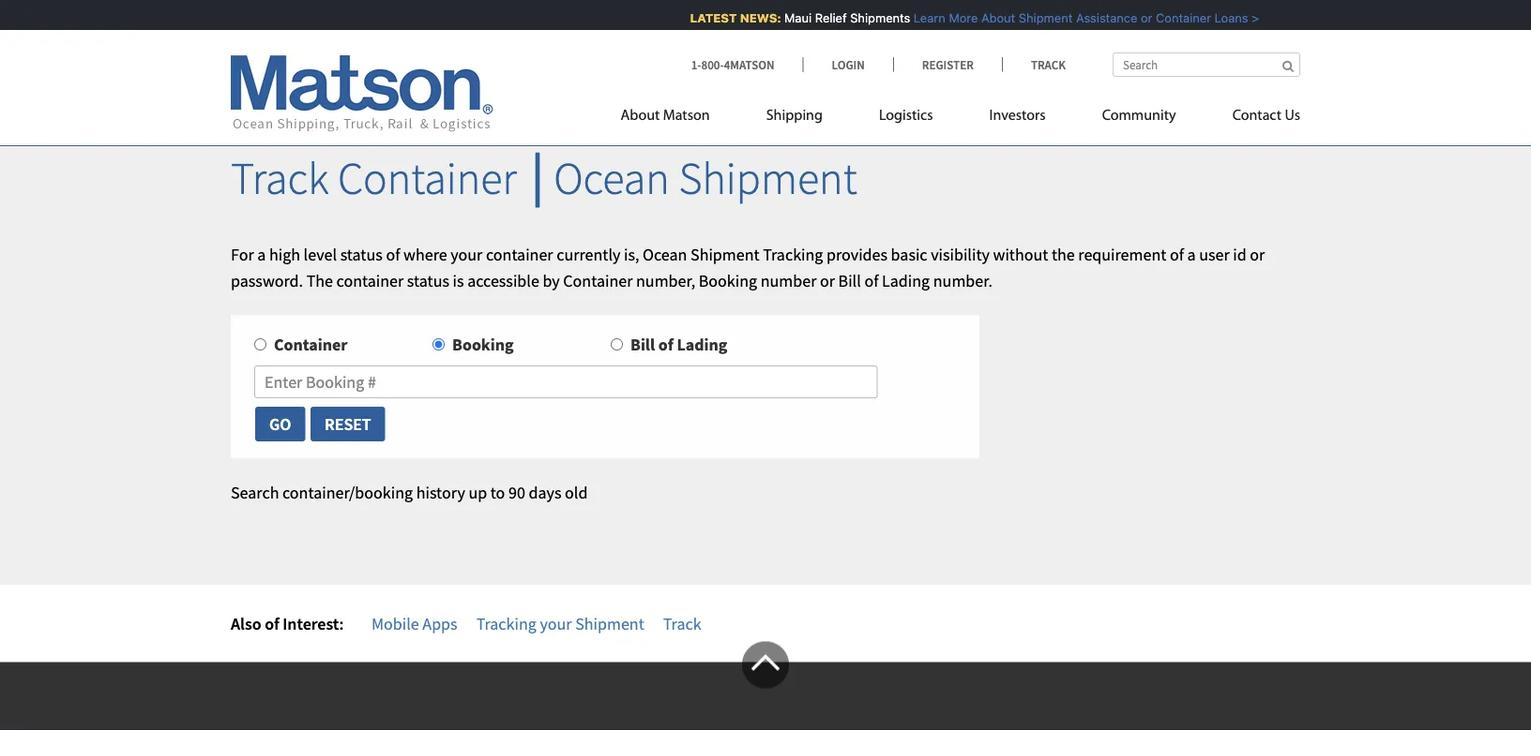 Task type: locate. For each thing, give the bounding box(es) containing it.
shipping
[[766, 108, 823, 123]]

0 vertical spatial container
[[486, 244, 553, 265]]

days
[[529, 482, 561, 504]]

or right number
[[820, 271, 835, 292]]

bill of lading
[[630, 334, 727, 355]]

bill down provides
[[838, 271, 861, 292]]

booking left number
[[699, 271, 757, 292]]

apps
[[423, 613, 458, 634]]

Container radio
[[254, 339, 266, 351]]

0 horizontal spatial track
[[231, 150, 329, 206]]

search container/booking history up to 90 days old
[[231, 482, 588, 504]]

0 horizontal spatial lading
[[677, 334, 727, 355]]

search image
[[1282, 60, 1294, 72]]

1 horizontal spatial lading
[[882, 271, 930, 292]]

or right assistance
[[1136, 11, 1148, 25]]

bill inside the for a high level status of where your container currently is, ocean shipment tracking provides basic visibility without the requirement of a user id or password. the container status is accessible by container number, booking number or bill of lading number.
[[838, 271, 861, 292]]

or
[[1136, 11, 1148, 25], [1250, 244, 1265, 265], [820, 271, 835, 292]]

Bill of Lading radio
[[611, 339, 623, 351]]

your
[[451, 244, 483, 265], [540, 613, 572, 634]]

1 horizontal spatial bill
[[838, 271, 861, 292]]

0 horizontal spatial bill
[[630, 334, 655, 355]]

tracking your shipment link
[[476, 613, 644, 634]]

0 vertical spatial your
[[451, 244, 483, 265]]

number,
[[636, 271, 695, 292]]

container
[[1151, 11, 1206, 25], [338, 150, 517, 206], [563, 271, 633, 292], [274, 334, 348, 355]]

latest
[[685, 11, 732, 25]]

about matson link
[[621, 99, 738, 137]]

0 horizontal spatial booking
[[452, 334, 514, 355]]

track link
[[1002, 57, 1066, 72], [663, 613, 701, 634]]

2 vertical spatial track
[[663, 613, 701, 634]]

1 horizontal spatial container
[[486, 244, 553, 265]]

matson
[[663, 108, 710, 123]]

is,
[[624, 244, 639, 265]]

where
[[403, 244, 447, 265]]

1-800-4matson
[[691, 57, 774, 72]]

Enter Booking # text field
[[254, 366, 878, 399]]

lading down the number, on the top
[[677, 334, 727, 355]]

of
[[386, 244, 400, 265], [1170, 244, 1184, 265], [864, 271, 879, 292], [658, 334, 673, 355], [265, 613, 279, 634]]

a right for at the top
[[257, 244, 266, 265]]

tracking right apps
[[476, 613, 536, 634]]

community link
[[1074, 99, 1204, 137]]

about inside the top menu 'navigation'
[[621, 108, 660, 123]]

register
[[922, 57, 974, 72]]

lading down basic at the right of page
[[882, 271, 930, 292]]

container up accessible
[[486, 244, 553, 265]]

number
[[761, 271, 817, 292]]

1 horizontal spatial status
[[407, 271, 449, 292]]

container up where
[[338, 150, 517, 206]]

1 vertical spatial booking
[[452, 334, 514, 355]]

None button
[[254, 406, 306, 443], [310, 406, 386, 443], [254, 406, 306, 443], [310, 406, 386, 443]]

about matson
[[621, 108, 710, 123]]

1 vertical spatial track link
[[663, 613, 701, 634]]

None search field
[[1113, 53, 1300, 77]]

1 vertical spatial your
[[540, 613, 572, 634]]

footer
[[0, 642, 1531, 731]]

for
[[231, 244, 254, 265]]

about right the more on the right top of page
[[976, 11, 1010, 25]]

1-
[[691, 57, 701, 72]]

0 vertical spatial bill
[[838, 271, 861, 292]]

about left matson
[[621, 108, 660, 123]]

shipment
[[1014, 11, 1068, 25], [679, 150, 857, 206], [691, 244, 760, 265], [575, 613, 644, 634]]

is
[[453, 271, 464, 292]]

booking inside the for a high level status of where your container currently is, ocean shipment tracking provides basic visibility without the requirement of a user id or password. the container status is accessible by container number, booking number or bill of lading number.
[[699, 271, 757, 292]]

by
[[543, 271, 560, 292]]

4matson
[[724, 57, 774, 72]]

old
[[565, 482, 588, 504]]

password.
[[231, 271, 303, 292]]

1 horizontal spatial or
[[1136, 11, 1148, 25]]

1 vertical spatial status
[[407, 271, 449, 292]]

accessible
[[467, 271, 539, 292]]

2 vertical spatial or
[[820, 271, 835, 292]]

bill
[[838, 271, 861, 292], [630, 334, 655, 355]]

>
[[1247, 11, 1254, 25]]

tracking up number
[[763, 244, 823, 265]]

of left where
[[386, 244, 400, 265]]

number.
[[933, 271, 993, 292]]

lading
[[882, 271, 930, 292], [677, 334, 727, 355]]

history
[[416, 482, 465, 504]]

Search search field
[[1113, 53, 1300, 77]]

a left user on the right top of page
[[1187, 244, 1196, 265]]

track container │ocean shipment
[[231, 150, 857, 206]]

0 vertical spatial tracking
[[763, 244, 823, 265]]

shipping link
[[738, 99, 851, 137]]

top menu navigation
[[621, 99, 1300, 137]]

1 horizontal spatial track link
[[1002, 57, 1066, 72]]

mobile
[[372, 613, 419, 634]]

1 horizontal spatial tracking
[[763, 244, 823, 265]]

booking
[[699, 271, 757, 292], [452, 334, 514, 355]]

2 horizontal spatial track
[[1031, 57, 1066, 72]]

1 vertical spatial or
[[1250, 244, 1265, 265]]

0 vertical spatial track link
[[1002, 57, 1066, 72]]

Booking radio
[[433, 339, 445, 351]]

0 vertical spatial status
[[340, 244, 383, 265]]

1 vertical spatial about
[[621, 108, 660, 123]]

tracking inside the for a high level status of where your container currently is, ocean shipment tracking provides basic visibility without the requirement of a user id or password. the container status is accessible by container number, booking number or bill of lading number.
[[763, 244, 823, 265]]

1 vertical spatial lading
[[677, 334, 727, 355]]

of left user on the right top of page
[[1170, 244, 1184, 265]]

learn more about shipment assistance or container loans > link
[[909, 11, 1254, 25]]

tracking
[[763, 244, 823, 265], [476, 613, 536, 634]]

container right the
[[336, 271, 404, 292]]

high
[[269, 244, 300, 265]]

0 horizontal spatial tracking
[[476, 613, 536, 634]]

1 horizontal spatial your
[[540, 613, 572, 634]]

learn
[[909, 11, 941, 25]]

login
[[832, 57, 865, 72]]

container down the currently
[[563, 271, 633, 292]]

2 horizontal spatial or
[[1250, 244, 1265, 265]]

0 horizontal spatial track link
[[663, 613, 701, 634]]

0 vertical spatial about
[[976, 11, 1010, 25]]

status
[[340, 244, 383, 265], [407, 271, 449, 292]]

0 horizontal spatial status
[[340, 244, 383, 265]]

1 vertical spatial container
[[336, 271, 404, 292]]

0 vertical spatial booking
[[699, 271, 757, 292]]

logistics
[[879, 108, 933, 123]]

1 horizontal spatial booking
[[699, 271, 757, 292]]

ocean
[[643, 244, 687, 265]]

0 horizontal spatial about
[[621, 108, 660, 123]]

0 horizontal spatial your
[[451, 244, 483, 265]]

container right "container" radio
[[274, 334, 348, 355]]

lading inside the for a high level status of where your container currently is, ocean shipment tracking provides basic visibility without the requirement of a user id or password. the container status is accessible by container number, booking number or bill of lading number.
[[882, 271, 930, 292]]

0 vertical spatial lading
[[882, 271, 930, 292]]

1 horizontal spatial a
[[1187, 244, 1196, 265]]

bill right bill of lading radio
[[630, 334, 655, 355]]

a
[[257, 244, 266, 265], [1187, 244, 1196, 265]]

mobile apps link
[[372, 613, 458, 634]]

booking right the booking option
[[452, 334, 514, 355]]

tracking your shipment
[[476, 613, 644, 634]]

latest news: maui relief shipments learn more about shipment assistance or container loans >
[[685, 11, 1254, 25]]

container inside the for a high level status of where your container currently is, ocean shipment tracking provides basic visibility without the requirement of a user id or password. the container status is accessible by container number, booking number or bill of lading number.
[[563, 271, 633, 292]]

1 horizontal spatial track
[[663, 613, 701, 634]]

or right id
[[1250, 244, 1265, 265]]

track
[[1031, 57, 1066, 72], [231, 150, 329, 206], [663, 613, 701, 634]]

also
[[231, 613, 261, 634]]

status right "level"
[[340, 244, 383, 265]]

container
[[486, 244, 553, 265], [336, 271, 404, 292]]

status down where
[[407, 271, 449, 292]]

1 vertical spatial bill
[[630, 334, 655, 355]]

about
[[976, 11, 1010, 25], [621, 108, 660, 123]]

0 horizontal spatial a
[[257, 244, 266, 265]]



Task type: vqa. For each thing, say whether or not it's contained in the screenshot.
in
no



Task type: describe. For each thing, give the bounding box(es) containing it.
loans
[[1210, 11, 1243, 25]]

contact us
[[1232, 108, 1300, 123]]

blue matson logo with ocean, shipping, truck, rail and logistics written beneath it. image
[[231, 55, 493, 132]]

investors
[[989, 108, 1046, 123]]

currently
[[557, 244, 621, 265]]

more
[[944, 11, 973, 25]]

1 a from the left
[[257, 244, 266, 265]]

1 vertical spatial tracking
[[476, 613, 536, 634]]

backtop image
[[742, 642, 789, 689]]

search
[[231, 482, 279, 504]]

id
[[1233, 244, 1247, 265]]

1-800-4matson link
[[691, 57, 803, 72]]

community
[[1102, 108, 1176, 123]]

provides
[[827, 244, 888, 265]]

us
[[1285, 108, 1300, 123]]

contact us link
[[1204, 99, 1300, 137]]

without
[[993, 244, 1048, 265]]

maui
[[779, 11, 807, 25]]

contact
[[1232, 108, 1282, 123]]

0 vertical spatial or
[[1136, 11, 1148, 25]]

relief
[[810, 11, 842, 25]]

your inside the for a high level status of where your container currently is, ocean shipment tracking provides basic visibility without the requirement of a user id or password. the container status is accessible by container number, booking number or bill of lading number.
[[451, 244, 483, 265]]

│ocean
[[526, 150, 670, 206]]

shipments
[[845, 11, 905, 25]]

1 horizontal spatial about
[[976, 11, 1010, 25]]

to
[[490, 482, 505, 504]]

basic
[[891, 244, 927, 265]]

register link
[[893, 57, 1002, 72]]

requirement
[[1078, 244, 1166, 265]]

shipment inside the for a high level status of where your container currently is, ocean shipment tracking provides basic visibility without the requirement of a user id or password. the container status is accessible by container number, booking number or bill of lading number.
[[691, 244, 760, 265]]

logistics link
[[851, 99, 961, 137]]

container/booking
[[282, 482, 413, 504]]

of right also
[[265, 613, 279, 634]]

also of interest:
[[231, 613, 344, 634]]

container left loans
[[1151, 11, 1206, 25]]

0 horizontal spatial or
[[820, 271, 835, 292]]

0 vertical spatial track
[[1031, 57, 1066, 72]]

news:
[[735, 11, 776, 25]]

the
[[306, 271, 333, 292]]

2 a from the left
[[1187, 244, 1196, 265]]

assistance
[[1071, 11, 1133, 25]]

for a high level status of where your container currently is, ocean shipment tracking provides basic visibility without the requirement of a user id or password. the container status is accessible by container number, booking number or bill of lading number.
[[231, 244, 1265, 292]]

visibility
[[931, 244, 990, 265]]

90
[[508, 482, 525, 504]]

investors link
[[961, 99, 1074, 137]]

mobile apps
[[372, 613, 458, 634]]

of right bill of lading radio
[[658, 334, 673, 355]]

1 vertical spatial track
[[231, 150, 329, 206]]

0 horizontal spatial container
[[336, 271, 404, 292]]

the
[[1052, 244, 1075, 265]]

800-
[[701, 57, 724, 72]]

user
[[1199, 244, 1230, 265]]

login link
[[803, 57, 893, 72]]

interest:
[[283, 613, 344, 634]]

up
[[469, 482, 487, 504]]

of down provides
[[864, 271, 879, 292]]

level
[[304, 244, 337, 265]]



